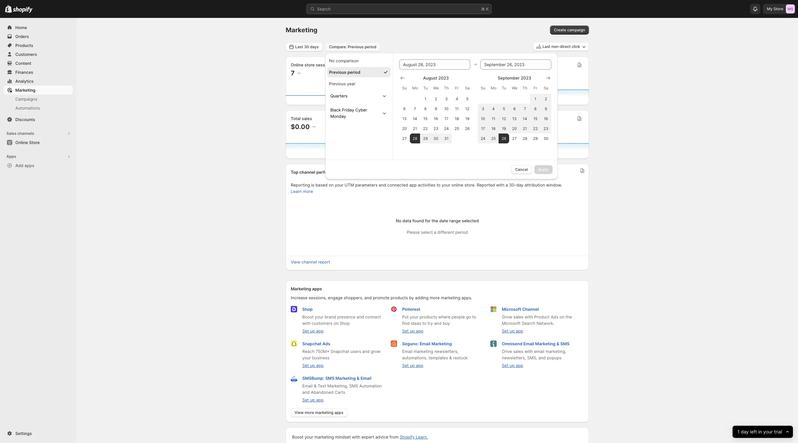 Task type: describe. For each thing, give the bounding box(es) containing it.
attributed for orders
[[512, 116, 531, 121]]

1 23 button from the left
[[431, 124, 442, 133]]

business
[[312, 355, 330, 360]]

2 vertical spatial sms
[[350, 383, 359, 389]]

marketing up last 30 days 'dropdown button'
[[286, 26, 318, 34]]

th for september 2023
[[523, 85, 528, 90]]

1 9 from the left
[[435, 106, 438, 111]]

31 button
[[442, 133, 452, 143]]

& up automation
[[357, 376, 360, 381]]

1 27 from the left
[[403, 136, 407, 141]]

for
[[426, 218, 431, 223]]

2 22 button from the left
[[531, 124, 541, 133]]

increase sessions, engage shoppers, and promote products by adding more marketing apps.
[[291, 295, 473, 300]]

20 button for 13
[[400, 124, 410, 133]]

2 no change image from the left
[[504, 124, 507, 129]]

1 1 button from the left
[[421, 94, 431, 104]]

1 inside dropdown button
[[738, 429, 740, 435]]

your down view more marketing apps link
[[305, 435, 314, 440]]

1 horizontal spatial 11 button
[[489, 114, 499, 124]]

0 vertical spatial snapchat
[[303, 341, 322, 346]]

21 for 1st the 21 button from the right
[[523, 126, 528, 131]]

monday element for september
[[489, 82, 499, 94]]

your left online
[[442, 182, 451, 188]]

my
[[768, 6, 773, 11]]

2 vertical spatial more
[[305, 410, 314, 415]]

fr for september 2023
[[534, 85, 538, 90]]

2 13 button from the left
[[510, 114, 520, 124]]

set inside microsoft channel grow sales with product ads on the microsoft search network. set up app
[[502, 329, 509, 334]]

20 for 19
[[513, 126, 517, 131]]

1 horizontal spatial 5 button
[[499, 104, 510, 114]]

1 microsoft from the top
[[502, 307, 522, 312]]

29 for second 29 button
[[534, 136, 538, 141]]

1 horizontal spatial 11
[[492, 116, 496, 121]]

thursday element for september 2023
[[520, 82, 531, 94]]

previous for previous year
[[329, 81, 346, 86]]

set inside the omnisend email marketing & sms drive sales with email marketing, newsletters, sms, and popups set up app
[[502, 363, 509, 368]]

email up automation
[[361, 376, 372, 381]]

adding
[[416, 295, 429, 300]]

cyber
[[356, 107, 368, 112]]

marketing inside marketing link
[[15, 88, 35, 93]]

abandoned
[[311, 390, 334, 395]]

2 13 from the left
[[513, 116, 517, 121]]

selected
[[462, 218, 479, 223]]

2 vertical spatial period
[[456, 230, 468, 235]]

settings
[[15, 431, 32, 436]]

1 22 button from the left
[[421, 124, 431, 133]]

0 horizontal spatial 4
[[456, 96, 459, 101]]

templates
[[429, 355, 449, 360]]

seguno: email marketing email marketing newsletters, automations, templates & restock set up app
[[403, 341, 468, 368]]

20 button for 19
[[510, 124, 520, 133]]

apps for add apps
[[25, 163, 34, 168]]

1 vertical spatial 12
[[502, 116, 507, 121]]

add
[[15, 163, 23, 168]]

sms inside the omnisend email marketing & sms drive sales with email marketing, newsletters, sms, and popups set up app
[[561, 341, 570, 346]]

products inside pinterest put your products where people go to find ideas to try and buy set up app
[[420, 314, 438, 320]]

saturday element for september 2023
[[541, 82, 552, 94]]

ads inside snapchat ads reach 750m+ snapchat users and grow your business set up app
[[323, 341, 331, 346]]

0 horizontal spatial 4 button
[[452, 94, 463, 104]]

5 for the rightmost the 5 button
[[503, 106, 506, 111]]

1 vertical spatial boost
[[292, 435, 304, 440]]

app inside reporting is based on your utm parameters and connected app activities to your online store. reported with a 30-day attribution window. learn more
[[410, 182, 417, 188]]

try
[[428, 321, 433, 326]]

1 day left in your trial button
[[733, 426, 794, 438]]

black
[[331, 107, 341, 112]]

your inside "shop boost your brand presence and connect with customers on shop set up app"
[[315, 314, 324, 320]]

1 vertical spatial shop
[[340, 321, 350, 326]]

and inside "shop boost your brand presence and connect with customers on shop set up app"
[[357, 314, 364, 320]]

store for sessions
[[305, 62, 315, 67]]

total
[[291, 116, 301, 121]]

marketing,
[[546, 349, 567, 354]]

0 horizontal spatial 26 button
[[463, 124, 473, 133]]

sms,
[[528, 355, 538, 360]]

snapchat ads reach 750m+ snapchat users and grow your business set up app
[[303, 341, 381, 368]]

day inside reporting is based on your utm parameters and connected app activities to your online store. reported with a 30-day attribution window. learn more
[[517, 182, 524, 188]]

where
[[439, 314, 451, 320]]

on inside "shop boost your brand presence and connect with customers on shop set up app"
[[334, 321, 339, 326]]

20 for 13
[[403, 126, 407, 131]]

email down seguno:
[[403, 349, 413, 354]]

order
[[514, 62, 525, 67]]

saturday element for august 2023
[[463, 82, 473, 94]]

2 30 button from the left
[[541, 133, 552, 143]]

1 vertical spatial more
[[430, 295, 440, 300]]

last non-direct click button
[[534, 42, 590, 51]]

0 horizontal spatial 24 button
[[442, 124, 452, 133]]

monday
[[331, 114, 346, 119]]

tuesday element for august
[[421, 82, 431, 94]]

report
[[318, 259, 331, 265]]

campaigns link
[[4, 95, 73, 104]]

click
[[572, 44, 581, 49]]

14 for 1st 14 button from the right
[[523, 116, 528, 121]]

value
[[526, 62, 537, 67]]

and left promote
[[365, 295, 372, 300]]

app inside "shop boost your brand presence and connect with customers on shop set up app"
[[316, 329, 324, 334]]

automations link
[[4, 104, 73, 112]]

1 horizontal spatial 26 button
[[499, 133, 510, 143]]

2 28 from the left
[[523, 136, 528, 141]]

1 horizontal spatial snapchat
[[331, 349, 350, 354]]

sales channels button
[[4, 129, 73, 138]]

view for view channel report
[[291, 259, 301, 265]]

view channel report button
[[287, 258, 334, 267]]

14 for second 14 button from right
[[413, 116, 418, 121]]

learn.
[[416, 435, 428, 440]]

app inside the omnisend email marketing & sms drive sales with email marketing, newsletters, sms, and popups set up app
[[516, 363, 524, 368]]

1 vertical spatial 24
[[481, 136, 486, 141]]

& left text
[[314, 383, 317, 389]]

compare: previous period
[[329, 44, 377, 49]]

omnisend email marketing & sms drive sales with email marketing, newsletters, sms, and popups set up app
[[502, 341, 570, 368]]

set inside smsbump: sms marketing & email email & text marketing, sms automation and abandoned carts set up app
[[303, 398, 309, 403]]

day inside dropdown button
[[742, 429, 749, 435]]

ideas
[[411, 321, 422, 326]]

no for no data found for the date range selected
[[396, 218, 402, 223]]

tuesday element for september
[[499, 82, 510, 94]]

put
[[403, 314, 409, 320]]

sa for august 2023
[[466, 85, 470, 90]]

1 horizontal spatial 18
[[492, 126, 496, 131]]

YYYY-MM-DD text field
[[481, 59, 552, 70]]

product
[[535, 314, 550, 320]]

sessions,
[[309, 295, 327, 300]]

your left utm
[[335, 182, 344, 188]]

and inside snapchat ads reach 750m+ snapchat users and grow your business set up app
[[363, 349, 370, 354]]

19 for the right 19 button
[[502, 126, 507, 131]]

up inside "shop boost your brand presence and connect with customers on shop set up app"
[[310, 329, 315, 334]]

with left expert
[[352, 435, 361, 440]]

please select a different period
[[407, 230, 468, 235]]

newsletters, inside the omnisend email marketing & sms drive sales with email marketing, newsletters, sms, and popups set up app
[[502, 355, 527, 360]]

7 for second 7 button from right
[[414, 106, 417, 111]]

1 day left in your trial
[[738, 429, 783, 435]]

omnisend email marketing & sms link
[[502, 341, 570, 346]]

2 21 button from the left
[[520, 124, 531, 133]]

k
[[487, 6, 489, 12]]

we for september
[[512, 85, 518, 90]]

orders attributed to marketing
[[497, 116, 557, 121]]

1 vertical spatial 4
[[493, 106, 495, 111]]

discounts link
[[4, 115, 73, 124]]

search inside microsoft channel grow sales with product ads on the microsoft search network. set up app
[[522, 321, 536, 326]]

orders for orders
[[15, 34, 29, 39]]

sales channels
[[6, 131, 34, 136]]

promote
[[373, 295, 390, 300]]

brand
[[325, 314, 336, 320]]

0 horizontal spatial 10 button
[[442, 104, 452, 114]]

0 horizontal spatial 11 button
[[452, 104, 463, 114]]

shop boost your brand presence and connect with customers on shop set up app
[[303, 307, 381, 334]]

17 for rightmost 17 'button'
[[482, 126, 486, 131]]

previous inside dropdown button
[[348, 44, 364, 49]]

1 no change image from the left
[[415, 124, 419, 129]]

0 vertical spatial sales
[[302, 116, 312, 121]]

2 9 from the left
[[545, 106, 548, 111]]

1 horizontal spatial 30
[[434, 136, 439, 141]]

app inside snapchat ads reach 750m+ snapchat users and grow your business set up app
[[316, 363, 324, 368]]

direct
[[561, 44, 571, 49]]

online store button
[[0, 138, 77, 147]]

0 vertical spatial 18
[[455, 116, 459, 121]]

22 for 2nd 22 button from right
[[424, 126, 428, 131]]

1 27 button from the left
[[400, 133, 410, 143]]

average
[[497, 62, 513, 67]]

a inside reporting is based on your utm parameters and connected app activities to your online store. reported with a 30-day attribution window. learn more
[[506, 182, 509, 188]]

1 21 button from the left
[[410, 124, 421, 133]]

attributed for sales
[[406, 116, 426, 121]]

mo for august
[[413, 85, 418, 90]]

compare:
[[329, 44, 347, 49]]

1 vertical spatial a
[[434, 230, 437, 235]]

add apps button
[[4, 161, 73, 170]]

email down smsbump:
[[303, 383, 313, 389]]

1 7 button from the left
[[410, 104, 421, 114]]

date
[[440, 218, 449, 223]]

advice
[[376, 435, 389, 440]]

we for august
[[434, 85, 439, 90]]

set up app link for seguno: email marketing email marketing newsletters, automations, templates & restock set up app
[[403, 363, 424, 368]]

fr for august 2023
[[456, 85, 459, 90]]

to inside reporting is based on your utm parameters and connected app activities to your online store. reported with a 30-day attribution window. learn more
[[437, 182, 441, 188]]

0 horizontal spatial 18 button
[[452, 114, 463, 124]]

1 13 from the left
[[403, 116, 407, 121]]

1 horizontal spatial 24 button
[[478, 133, 489, 143]]

online for online store sessions
[[291, 62, 304, 67]]

1 8 from the left
[[425, 106, 427, 111]]

no comparison
[[329, 58, 359, 63]]

1 horizontal spatial 10 button
[[478, 114, 489, 124]]

reach
[[303, 349, 315, 354]]

trial
[[775, 429, 783, 435]]

pinterest
[[403, 307, 421, 312]]

online for online store
[[15, 140, 28, 145]]

YYYY-MM-DD text field
[[400, 59, 471, 70]]

1 horizontal spatial 12 button
[[499, 114, 510, 124]]

boost your marketing mindset with expert advice from shopify learn.
[[292, 435, 428, 440]]

on inside microsoft channel grow sales with product ads on the microsoft search network. set up app
[[560, 314, 565, 320]]

0 horizontal spatial 3
[[446, 96, 448, 101]]

automations
[[15, 105, 40, 111]]

no change image for store
[[297, 71, 301, 76]]

2 23 button from the left
[[541, 124, 552, 133]]

sunday element for september
[[478, 82, 489, 94]]

august
[[424, 75, 438, 80]]

2 8 button from the left
[[531, 104, 541, 114]]

store for conversion
[[408, 62, 418, 67]]

channel for view
[[302, 259, 317, 265]]

view more marketing apps link
[[291, 408, 348, 417]]

online store conversion rate
[[394, 62, 450, 67]]

black friday cyber monday button
[[328, 104, 390, 122]]

2 27 from the left
[[513, 136, 517, 141]]

0 horizontal spatial 24
[[445, 126, 449, 131]]

microsoft channel link
[[502, 307, 539, 312]]

2 14 button from the left
[[520, 114, 531, 124]]

shopify image
[[13, 7, 33, 13]]

0 horizontal spatial 26
[[466, 126, 470, 131]]

17 for left 17 'button'
[[445, 116, 449, 121]]

0 horizontal spatial 1
[[425, 96, 427, 101]]

quarters
[[331, 93, 348, 98]]

connect
[[366, 314, 381, 320]]

september
[[498, 75, 520, 80]]

orders link
[[4, 32, 73, 41]]

2 2 from the left
[[545, 96, 548, 101]]

1 horizontal spatial 17 button
[[478, 124, 489, 133]]

& inside seguno: email marketing email marketing newsletters, automations, templates & restock set up app
[[450, 355, 452, 360]]

1 horizontal spatial 1
[[535, 96, 537, 101]]

boost inside "shop boost your brand presence and connect with customers on shop set up app"
[[303, 314, 314, 320]]

0 horizontal spatial 17 button
[[442, 114, 452, 124]]

2 horizontal spatial 30
[[544, 136, 549, 141]]

finances link
[[4, 68, 73, 77]]

home link
[[4, 23, 73, 32]]

1 horizontal spatial 3 button
[[478, 104, 489, 114]]

seguno:
[[403, 341, 419, 346]]

0%
[[394, 69, 404, 77]]

up inside snapchat ads reach 750m+ snapchat users and grow your business set up app
[[310, 363, 315, 368]]

period inside dropdown button
[[365, 44, 377, 49]]

1 9 button from the left
[[431, 104, 442, 114]]

on inside reporting is based on your utm parameters and connected app activities to your online store. reported with a 30-day attribution window. learn more
[[329, 182, 334, 188]]

0 horizontal spatial 3 button
[[442, 94, 452, 104]]

marketing inside seguno: email marketing email marketing newsletters, automations, templates & restock set up app
[[414, 349, 434, 354]]

parameters
[[356, 182, 378, 188]]

0 horizontal spatial 12 button
[[463, 104, 473, 114]]

0 horizontal spatial shop
[[303, 307, 313, 312]]

apps inside view more marketing apps link
[[335, 410, 344, 415]]

marketing link
[[4, 86, 73, 95]]

1 horizontal spatial 19 button
[[499, 124, 510, 133]]

1 8 button from the left
[[421, 104, 431, 114]]

marketing up the increase
[[291, 286, 311, 291]]

0 horizontal spatial 19 button
[[463, 114, 473, 124]]

set up app link for smsbump: sms marketing & email email & text marketing, sms automation and abandoned carts set up app
[[303, 398, 324, 403]]

1 horizontal spatial 10
[[481, 116, 486, 121]]

0 vertical spatial the
[[432, 218, 439, 223]]

range
[[450, 218, 461, 223]]

and inside pinterest put your products where people go to find ideas to try and buy set up app
[[435, 321, 442, 326]]

shopify learn. link
[[400, 435, 428, 440]]

29 for first 29 button
[[424, 136, 428, 141]]

0 horizontal spatial 5 button
[[463, 94, 473, 104]]

& inside the omnisend email marketing & sms drive sales with email marketing, newsletters, sms, and popups set up app
[[557, 341, 560, 346]]

0 vertical spatial 11
[[456, 106, 459, 111]]



Task type: vqa. For each thing, say whether or not it's contained in the screenshot.


Task type: locate. For each thing, give the bounding box(es) containing it.
1 vertical spatial period
[[348, 70, 361, 75]]

average order value
[[497, 62, 537, 67]]

friday element
[[452, 82, 463, 94], [531, 82, 541, 94]]

last non-direct click
[[543, 44, 581, 49]]

22 button down the sales attributed to marketing
[[421, 124, 431, 133]]

app inside pinterest put your products where people go to find ideas to try and buy set up app
[[416, 329, 424, 334]]

1 15 button from the left
[[421, 114, 431, 124]]

24 button
[[442, 124, 452, 133], [478, 133, 489, 143]]

sunday element for august
[[400, 82, 410, 94]]

1 tu from the left
[[424, 85, 428, 90]]

sales inside microsoft channel grow sales with product ads on the microsoft search network. set up app
[[514, 314, 524, 320]]

0 horizontal spatial 22 button
[[421, 124, 431, 133]]

no data found for the date range selected
[[396, 218, 479, 223]]

channel inside button
[[302, 259, 317, 265]]

shoppers,
[[344, 295, 364, 300]]

0 vertical spatial day
[[517, 182, 524, 188]]

online store
[[15, 140, 40, 145]]

1 horizontal spatial 8 button
[[531, 104, 541, 114]]

1 horizontal spatial 2 button
[[541, 94, 552, 104]]

previous up previous year
[[329, 70, 347, 75]]

and inside smsbump: sms marketing & email email & text marketing, sms automation and abandoned carts set up app
[[303, 390, 310, 395]]

sales attributed to marketing
[[394, 116, 452, 121]]

4
[[456, 96, 459, 101], [493, 106, 495, 111]]

1 store from the left
[[305, 62, 315, 67]]

app down customers
[[316, 329, 324, 334]]

2 6 from the left
[[514, 106, 516, 111]]

1 22 from the left
[[424, 126, 428, 131]]

up up omnisend
[[510, 329, 515, 334]]

shopify
[[400, 435, 415, 440]]

my store
[[768, 6, 784, 11]]

with inside "shop boost your brand presence and connect with customers on shop set up app"
[[303, 321, 311, 326]]

monday element for august
[[410, 82, 421, 94]]

2 up orders attributed to marketing
[[545, 96, 548, 101]]

ads inside microsoft channel grow sales with product ads on the microsoft search network. set up app
[[551, 314, 559, 320]]

store for my store
[[774, 6, 784, 11]]

period
[[365, 44, 377, 49], [348, 70, 361, 75], [456, 230, 468, 235]]

channels
[[17, 131, 34, 136]]

1 sa from the left
[[466, 85, 470, 90]]

2
[[435, 96, 438, 101], [545, 96, 548, 101]]

0 vertical spatial a
[[506, 182, 509, 188]]

1 horizontal spatial 18 button
[[489, 124, 499, 133]]

last inside dropdown button
[[543, 44, 551, 49]]

30 left days
[[304, 44, 309, 49]]

more
[[303, 189, 313, 194], [430, 295, 440, 300], [305, 410, 314, 415]]

1 horizontal spatial day
[[742, 429, 749, 435]]

users
[[351, 349, 362, 354]]

2 23 from the left
[[544, 126, 549, 131]]

tu for september 2023
[[502, 85, 507, 90]]

marketing inside smsbump: sms marketing & email email & text marketing, sms automation and abandoned carts set up app
[[336, 376, 356, 381]]

1 2023 from the left
[[439, 75, 449, 80]]

app inside seguno: email marketing email marketing newsletters, automations, templates & restock set up app
[[416, 363, 424, 368]]

2 2023 from the left
[[521, 75, 532, 80]]

up
[[310, 329, 315, 334], [410, 329, 415, 334], [510, 329, 515, 334], [310, 363, 315, 368], [410, 363, 415, 368], [510, 363, 515, 368], [310, 398, 315, 403]]

thursday element for august 2023
[[442, 82, 452, 94]]

1 fr from the left
[[456, 85, 459, 90]]

shop down the increase
[[303, 307, 313, 312]]

0 vertical spatial 3
[[446, 96, 448, 101]]

monday element down september
[[489, 82, 499, 94]]

mo down average
[[491, 85, 497, 90]]

6 up orders attributed to marketing
[[514, 106, 516, 111]]

email right seguno:
[[420, 341, 431, 346]]

2 su from the left
[[481, 85, 486, 90]]

grow
[[502, 314, 513, 320]]

up inside smsbump: sms marketing & email email & text marketing, sms automation and abandoned carts set up app
[[310, 398, 315, 403]]

set up 'view more marketing apps'
[[303, 398, 309, 403]]

1 horizontal spatial attributed
[[512, 116, 531, 121]]

750m+
[[316, 349, 330, 354]]

& up marketing,
[[557, 341, 560, 346]]

with inside the omnisend email marketing & sms drive sales with email marketing, newsletters, sms, and popups set up app
[[525, 349, 533, 354]]

0 horizontal spatial 21 button
[[410, 124, 421, 133]]

1 horizontal spatial 25 button
[[489, 133, 499, 143]]

0 horizontal spatial 7
[[291, 69, 295, 77]]

1 friday element from the left
[[452, 82, 463, 94]]

th for august 2023
[[445, 85, 449, 90]]

friday element for august 2023
[[452, 82, 463, 94]]

finances
[[15, 70, 33, 75]]

1 horizontal spatial 26
[[502, 136, 507, 141]]

5 for leftmost the 5 button
[[467, 96, 469, 101]]

1 horizontal spatial a
[[506, 182, 509, 188]]

previous period
[[329, 70, 361, 75]]

0 vertical spatial store
[[774, 6, 784, 11]]

online for online store conversion rate
[[394, 62, 407, 67]]

2 th from the left
[[523, 85, 528, 90]]

9 up orders attributed to marketing
[[545, 106, 548, 111]]

view inside button
[[291, 259, 301, 265]]

0 horizontal spatial 18
[[455, 116, 459, 121]]

1 6 from the left
[[404, 106, 406, 111]]

7 up the sales attributed to marketing
[[414, 106, 417, 111]]

2 tuesday element from the left
[[499, 82, 510, 94]]

set up app link down customers
[[303, 329, 324, 334]]

0 horizontal spatial 23 button
[[431, 124, 442, 133]]

15 for first 15 button from the left
[[424, 116, 428, 121]]

2 store from the left
[[408, 62, 418, 67]]

last inside 'dropdown button'
[[296, 44, 303, 49]]

1 attributed from the left
[[406, 116, 426, 121]]

online down last 30 days 'dropdown button'
[[291, 62, 304, 67]]

22 for first 22 button from the right
[[534, 126, 538, 131]]

more inside reporting is based on your utm parameters and connected app activities to your online store. reported with a 30-day attribution window. learn more
[[303, 189, 313, 194]]

0 horizontal spatial products
[[391, 295, 408, 300]]

shop
[[303, 307, 313, 312], [340, 321, 350, 326]]

1 29 button from the left
[[421, 133, 431, 143]]

1 6 button from the left
[[400, 104, 410, 114]]

0 horizontal spatial attributed
[[406, 116, 426, 121]]

26 button right 31 button
[[463, 124, 473, 133]]

channel right top
[[300, 170, 316, 175]]

2 saturday element from the left
[[541, 82, 552, 94]]

28 button down orders attributed to marketing
[[520, 133, 531, 143]]

set up app link for pinterest put your products where people go to find ideas to try and buy set up app
[[403, 329, 424, 334]]

tu for august 2023
[[424, 85, 428, 90]]

23 button
[[431, 124, 442, 133], [541, 124, 552, 133]]

25 button
[[452, 124, 463, 133], [489, 133, 499, 143]]

ads up the 750m+
[[323, 341, 331, 346]]

0 vertical spatial previous
[[348, 44, 364, 49]]

up down ideas
[[410, 329, 415, 334]]

2 20 from the left
[[513, 126, 517, 131]]

0 horizontal spatial last
[[296, 44, 303, 49]]

0 horizontal spatial 10
[[445, 106, 449, 111]]

2 sunday element from the left
[[478, 82, 489, 94]]

wednesday element for september
[[510, 82, 520, 94]]

1 horizontal spatial grid
[[478, 75, 552, 143]]

channel for top
[[300, 170, 316, 175]]

1 horizontal spatial 6 button
[[510, 104, 520, 114]]

set up snapchat ads link
[[303, 329, 309, 334]]

6 button up orders attributed to marketing
[[510, 104, 520, 114]]

with inside microsoft channel grow sales with product ads on the microsoft search network. set up app
[[525, 314, 534, 320]]

your inside snapchat ads reach 750m+ snapchat users and grow your business set up app
[[303, 355, 311, 360]]

store
[[774, 6, 784, 11], [29, 140, 40, 145]]

2 horizontal spatial no change image
[[518, 71, 522, 76]]

1 16 button from the left
[[431, 114, 442, 124]]

2 button up orders attributed to marketing
[[541, 94, 552, 104]]

1 horizontal spatial 27
[[513, 136, 517, 141]]

0 horizontal spatial 22
[[424, 126, 428, 131]]

2 27 button from the left
[[510, 133, 520, 143]]

1 vertical spatial 26
[[502, 136, 507, 141]]

set up app link for microsoft channel grow sales with product ads on the microsoft search network. set up app
[[502, 329, 524, 334]]

6 button up the sales attributed to marketing
[[400, 104, 410, 114]]

grid
[[400, 75, 473, 143], [478, 75, 552, 143]]

1 horizontal spatial the
[[566, 314, 573, 320]]

1 horizontal spatial 6
[[514, 106, 516, 111]]

cancel
[[516, 167, 528, 172]]

set up app link for omnisend email marketing & sms drive sales with email marketing, newsletters, sms, and popups set up app
[[502, 363, 524, 368]]

1 2 button from the left
[[431, 94, 442, 104]]

1 23 from the left
[[434, 126, 439, 131]]

set inside "shop boost your brand presence and connect with customers on shop set up app"
[[303, 329, 309, 334]]

1 wednesday element from the left
[[431, 82, 442, 94]]

cancel button
[[512, 165, 532, 174]]

online up the 0%
[[394, 62, 407, 67]]

channel
[[300, 170, 316, 175], [302, 259, 317, 265]]

27 down orders attributed to marketing
[[513, 136, 517, 141]]

2 8 from the left
[[535, 106, 537, 111]]

performance
[[317, 170, 343, 175]]

omnisend
[[502, 341, 523, 346]]

2 button down august 2023
[[431, 94, 442, 104]]

utm
[[345, 182, 354, 188]]

apps up sessions,
[[312, 286, 322, 291]]

31
[[445, 136, 449, 141]]

1 horizontal spatial friday element
[[531, 82, 541, 94]]

no change image
[[415, 124, 419, 129], [504, 124, 507, 129]]

1 horizontal spatial tu
[[502, 85, 507, 90]]

1 horizontal spatial wednesday element
[[510, 82, 520, 94]]

and right try
[[435, 321, 442, 326]]

2 vertical spatial previous
[[329, 81, 346, 86]]

0 horizontal spatial thursday element
[[442, 82, 452, 94]]

30 button left 31
[[431, 133, 442, 143]]

8
[[425, 106, 427, 111], [535, 106, 537, 111]]

more down is
[[303, 189, 313, 194]]

orders for orders attributed to marketing
[[497, 116, 511, 121]]

no change image
[[297, 71, 301, 76], [518, 71, 522, 76], [313, 124, 316, 129]]

on down brand
[[334, 321, 339, 326]]

0 horizontal spatial 27 button
[[400, 133, 410, 143]]

0 vertical spatial sms
[[561, 341, 570, 346]]

2 mo from the left
[[491, 85, 497, 90]]

up inside the omnisend email marketing & sms drive sales with email marketing, newsletters, sms, and popups set up app
[[510, 363, 515, 368]]

up down automations,
[[410, 363, 415, 368]]

$0.00 for sales
[[394, 123, 413, 131]]

create campaign button
[[551, 26, 590, 35]]

6 up the sales attributed to marketing
[[404, 106, 406, 111]]

2 last from the left
[[296, 44, 303, 49]]

0 vertical spatial no
[[329, 58, 335, 63]]

1 horizontal spatial saturday element
[[541, 82, 552, 94]]

1 horizontal spatial last
[[543, 44, 551, 49]]

21 button
[[410, 124, 421, 133], [520, 124, 531, 133]]

0 horizontal spatial sms
[[326, 376, 335, 381]]

thursday element
[[442, 82, 452, 94], [520, 82, 531, 94]]

2 29 button from the left
[[531, 133, 541, 143]]

apps down carts
[[335, 410, 344, 415]]

up inside microsoft channel grow sales with product ads on the microsoft search network. set up app
[[510, 329, 515, 334]]

1 tuesday element from the left
[[421, 82, 431, 94]]

2 sa from the left
[[544, 85, 549, 90]]

automations,
[[403, 355, 428, 360]]

2 20 button from the left
[[510, 124, 520, 133]]

no change image for order
[[518, 71, 522, 76]]

thursday element down august 2023
[[442, 82, 452, 94]]

25
[[455, 126, 460, 131], [492, 136, 496, 141]]

online store sessions
[[291, 62, 334, 67]]

with inside reporting is based on your utm parameters and connected app activities to your online store. reported with a 30-day attribution window. learn more
[[497, 182, 505, 188]]

1 horizontal spatial su
[[481, 85, 486, 90]]

29 button down the sales attributed to marketing
[[421, 133, 431, 143]]

2 monday element from the left
[[489, 82, 499, 94]]

1 2 from the left
[[435, 96, 438, 101]]

go
[[467, 314, 472, 320]]

and down smsbump:
[[303, 390, 310, 395]]

top
[[291, 170, 299, 175]]

1 saturday element from the left
[[463, 82, 473, 94]]

email inside the omnisend email marketing & sms drive sales with email marketing, newsletters, sms, and popups set up app
[[524, 341, 535, 346]]

9 button up orders attributed to marketing
[[541, 104, 552, 114]]

30 inside 'dropdown button'
[[304, 44, 309, 49]]

1 horizontal spatial 23 button
[[541, 124, 552, 133]]

1 up the sales attributed to marketing
[[425, 96, 427, 101]]

0 vertical spatial boost
[[303, 314, 314, 320]]

2 horizontal spatial sms
[[561, 341, 570, 346]]

wednesday element
[[431, 82, 442, 94], [510, 82, 520, 94]]

on right based
[[329, 182, 334, 188]]

microsoft down grow
[[502, 321, 521, 326]]

2023 for august 2023
[[439, 75, 449, 80]]

your inside dropdown button
[[764, 429, 774, 435]]

store.
[[465, 182, 476, 188]]

1 su from the left
[[403, 85, 407, 90]]

0 vertical spatial view
[[291, 259, 301, 265]]

app inside microsoft channel grow sales with product ads on the microsoft search network. set up app
[[516, 329, 524, 334]]

app down business
[[316, 363, 324, 368]]

up inside seguno: email marketing email marketing newsletters, automations, templates & restock set up app
[[410, 363, 415, 368]]

engage
[[328, 295, 343, 300]]

& left restock
[[450, 355, 452, 360]]

create campaign
[[555, 27, 586, 32]]

shopify image
[[5, 5, 12, 13]]

0 horizontal spatial 6 button
[[400, 104, 410, 114]]

set up app link for shop boost your brand presence and connect with customers on shop set up app
[[303, 329, 324, 334]]

grid containing august
[[400, 75, 473, 143]]

1 horizontal spatial 4 button
[[489, 104, 499, 114]]

set up app link
[[303, 329, 324, 334], [403, 329, 424, 334], [502, 329, 524, 334], [303, 363, 324, 368], [403, 363, 424, 368], [502, 363, 524, 368], [303, 398, 324, 403]]

1 sunday element from the left
[[400, 82, 410, 94]]

popups
[[548, 355, 562, 360]]

su for august
[[403, 85, 407, 90]]

last
[[543, 44, 551, 49], [296, 44, 303, 49]]

pinterest put your products where people go to find ideas to try and buy set up app
[[403, 307, 477, 334]]

1 grid from the left
[[400, 75, 473, 143]]

view
[[291, 259, 301, 265], [295, 410, 304, 415]]

20 button down the sales attributed to marketing
[[400, 124, 410, 133]]

view channel report
[[291, 259, 331, 265]]

store left the conversion
[[408, 62, 418, 67]]

2 attributed from the left
[[512, 116, 531, 121]]

newsletters, up the templates
[[435, 349, 459, 354]]

sa
[[466, 85, 470, 90], [544, 85, 549, 90]]

and inside reporting is based on your utm parameters and connected app activities to your online store. reported with a 30-day attribution window. learn more
[[379, 182, 387, 188]]

th down august 2023
[[445, 85, 449, 90]]

2 15 button from the left
[[531, 114, 541, 124]]

monday element down online store conversion rate
[[410, 82, 421, 94]]

sales for sales attributed to marketing
[[394, 116, 405, 121]]

28
[[413, 136, 418, 141], [523, 136, 528, 141]]

1 20 button from the left
[[400, 124, 410, 133]]

0 vertical spatial 19
[[466, 116, 470, 121]]

2 button
[[431, 94, 442, 104], [541, 94, 552, 104]]

2 7 button from the left
[[520, 104, 531, 114]]

and down email
[[539, 355, 546, 360]]

please
[[407, 230, 420, 235]]

1 vertical spatial 10
[[481, 116, 486, 121]]

2 tu from the left
[[502, 85, 507, 90]]

22 button down orders attributed to marketing
[[531, 124, 541, 133]]

app inside smsbump: sms marketing & email email & text marketing, sms automation and abandoned carts set up app
[[316, 398, 324, 403]]

conversion
[[419, 62, 441, 67]]

2 wednesday element from the left
[[510, 82, 520, 94]]

30-
[[510, 182, 517, 188]]

25 for the leftmost "25" button
[[455, 126, 460, 131]]

your up ideas
[[410, 314, 419, 320]]

your up customers
[[315, 314, 324, 320]]

up down the 'drive'
[[510, 363, 515, 368]]

1 thursday element from the left
[[442, 82, 452, 94]]

1 vertical spatial 17
[[482, 126, 486, 131]]

1 16 from the left
[[434, 116, 439, 121]]

1 horizontal spatial no change image
[[313, 124, 316, 129]]

0 vertical spatial 26
[[466, 126, 470, 131]]

app down omnisend
[[516, 363, 524, 368]]

customers link
[[4, 50, 73, 59]]

marketing up the templates
[[432, 341, 452, 346]]

attribution
[[525, 182, 546, 188]]

top channel performance
[[291, 170, 343, 175]]

1 28 from the left
[[413, 136, 418, 141]]

1 horizontal spatial ads
[[551, 314, 559, 320]]

0 vertical spatial channel
[[300, 170, 316, 175]]

2 15 from the left
[[534, 116, 538, 121]]

1 horizontal spatial 14 button
[[520, 114, 531, 124]]

9
[[435, 106, 438, 111], [545, 106, 548, 111]]

2 friday element from the left
[[531, 82, 541, 94]]

25 for right "25" button
[[492, 136, 496, 141]]

wednesday element for august
[[431, 82, 442, 94]]

ads
[[551, 314, 559, 320], [323, 341, 331, 346]]

8 button up the sales attributed to marketing
[[421, 104, 431, 114]]

marketing inside the omnisend email marketing & sms drive sales with email marketing, newsletters, sms, and popups set up app
[[536, 341, 556, 346]]

0 vertical spatial sales
[[394, 116, 405, 121]]

2 22 from the left
[[534, 126, 538, 131]]

sales down omnisend
[[514, 349, 524, 354]]

app down automations,
[[416, 363, 424, 368]]

mo for september
[[491, 85, 497, 90]]

2 we from the left
[[512, 85, 518, 90]]

set inside pinterest put your products where people go to find ideas to try and buy set up app
[[403, 329, 409, 334]]

8 up the sales attributed to marketing
[[425, 106, 427, 111]]

1 horizontal spatial no
[[396, 218, 402, 223]]

set up app link down business
[[303, 363, 324, 368]]

last left days
[[296, 44, 303, 49]]

1 horizontal spatial 8
[[535, 106, 537, 111]]

settings link
[[4, 429, 73, 438]]

1 vertical spatial apps
[[312, 286, 322, 291]]

1 horizontal spatial 14
[[523, 116, 528, 121]]

grid containing september
[[478, 75, 552, 143]]

su for september
[[481, 85, 486, 90]]

find
[[403, 321, 410, 326]]

2 9 button from the left
[[541, 104, 552, 114]]

the inside microsoft channel grow sales with product ads on the microsoft search network. set up app
[[566, 314, 573, 320]]

no left data
[[396, 218, 402, 223]]

0 horizontal spatial a
[[434, 230, 437, 235]]

28 down orders attributed to marketing
[[523, 136, 528, 141]]

1 vertical spatial channel
[[302, 259, 317, 265]]

1 left left
[[738, 429, 740, 435]]

15 for 2nd 15 button from left
[[534, 116, 538, 121]]

my store image
[[787, 4, 796, 13]]

sms right 'marketing,'
[[350, 383, 359, 389]]

0 horizontal spatial 20 button
[[400, 124, 410, 133]]

2 29 from the left
[[534, 136, 538, 141]]

2 down august 2023
[[435, 96, 438, 101]]

no change image for sales
[[313, 124, 316, 129]]

previous for previous period
[[329, 70, 347, 75]]

set inside snapchat ads reach 750m+ snapchat users and grow your business set up app
[[303, 363, 309, 368]]

automation
[[360, 383, 382, 389]]

6
[[404, 106, 406, 111], [514, 106, 516, 111]]

reported
[[477, 182, 496, 188]]

1 20 from the left
[[403, 126, 407, 131]]

21 for 2nd the 21 button from the right
[[413, 126, 417, 131]]

3
[[446, 96, 448, 101], [482, 106, 485, 111]]

$0.00 for average
[[497, 69, 516, 77]]

0 horizontal spatial fr
[[456, 85, 459, 90]]

sa for september 2023
[[544, 85, 549, 90]]

2 6 button from the left
[[510, 104, 520, 114]]

0 horizontal spatial 25 button
[[452, 124, 463, 133]]

your inside pinterest put your products where people go to find ideas to try and buy set up app
[[410, 314, 419, 320]]

1 horizontal spatial 4
[[493, 106, 495, 111]]

0 vertical spatial 12
[[466, 106, 470, 111]]

1 horizontal spatial 2
[[545, 96, 548, 101]]

marketing apps
[[291, 286, 322, 291]]

2 microsoft from the top
[[502, 321, 521, 326]]

1 horizontal spatial 16
[[544, 116, 549, 121]]

store for online store
[[29, 140, 40, 145]]

0 horizontal spatial 8 button
[[421, 104, 431, 114]]

saturday element
[[463, 82, 473, 94], [541, 82, 552, 94]]

2 16 button from the left
[[541, 114, 552, 124]]

apps for marketing apps
[[312, 286, 322, 291]]

29 down orders attributed to marketing
[[534, 136, 538, 141]]

0 horizontal spatial 27
[[403, 136, 407, 141]]

set inside seguno: email marketing email marketing newsletters, automations, templates & restock set up app
[[403, 363, 409, 368]]

no for no comparison
[[329, 58, 335, 63]]

no change image down the sales attributed to marketing
[[415, 124, 419, 129]]

2 1 button from the left
[[531, 94, 541, 104]]

and left connected
[[379, 182, 387, 188]]

period inside button
[[348, 70, 361, 75]]

1 horizontal spatial 9 button
[[541, 104, 552, 114]]

store inside button
[[29, 140, 40, 145]]

period down range
[[456, 230, 468, 235]]

a
[[506, 182, 509, 188], [434, 230, 437, 235]]

1 vertical spatial 3
[[482, 106, 485, 111]]

1 horizontal spatial no change image
[[504, 124, 507, 129]]

0 horizontal spatial 13
[[403, 116, 407, 121]]

0 horizontal spatial ads
[[323, 341, 331, 346]]

1 13 button from the left
[[400, 114, 410, 124]]

smsbump: sms marketing & email link
[[303, 376, 372, 381]]

1 29 from the left
[[424, 136, 428, 141]]

22 down orders attributed to marketing
[[534, 126, 538, 131]]

0 horizontal spatial monday element
[[410, 82, 421, 94]]

1 button up the sales attributed to marketing
[[421, 94, 431, 104]]

1 horizontal spatial thursday element
[[520, 82, 531, 94]]

newsletters, inside seguno: email marketing email marketing newsletters, automations, templates & restock set up app
[[435, 349, 459, 354]]

28 down the sales attributed to marketing
[[413, 136, 418, 141]]

wednesday element down september 2023
[[510, 82, 520, 94]]

0 horizontal spatial tu
[[424, 85, 428, 90]]

2023 for september 2023
[[521, 75, 532, 80]]

20 button down orders attributed to marketing
[[510, 124, 520, 133]]

discounts
[[15, 117, 35, 122]]

monday element
[[410, 82, 421, 94], [489, 82, 499, 94]]

learn more link
[[291, 189, 313, 194]]

1 vertical spatial sms
[[326, 376, 335, 381]]

2023 down the rate
[[439, 75, 449, 80]]

app up omnisend
[[516, 329, 524, 334]]

with up 'sms,'
[[525, 349, 533, 354]]

1 horizontal spatial 16 button
[[541, 114, 552, 124]]

0 horizontal spatial 14
[[413, 116, 418, 121]]

last for last 30 days
[[296, 44, 303, 49]]

21 down orders attributed to marketing
[[523, 126, 528, 131]]

2 grid from the left
[[478, 75, 552, 143]]

up inside pinterest put your products where people go to find ideas to try and buy set up app
[[410, 329, 415, 334]]

18 button
[[452, 114, 463, 124], [489, 124, 499, 133]]

1 14 from the left
[[413, 116, 418, 121]]

and inside the omnisend email marketing & sms drive sales with email marketing, newsletters, sms, and popups set up app
[[539, 355, 546, 360]]

1 horizontal spatial 5
[[503, 106, 506, 111]]

sales inside button
[[6, 131, 16, 136]]

21 button down orders attributed to marketing
[[520, 124, 531, 133]]

marketing inside seguno: email marketing email marketing newsletters, automations, templates & restock set up app
[[432, 341, 452, 346]]

$0.00 for total
[[291, 123, 310, 131]]

22 down the sales attributed to marketing
[[424, 126, 428, 131]]

0 vertical spatial products
[[391, 295, 408, 300]]

7 for second 7 button from left
[[524, 106, 527, 111]]

the right for
[[432, 218, 439, 223]]

set down the 'drive'
[[502, 363, 509, 368]]

apps inside add apps button
[[25, 163, 34, 168]]

1 14 button from the left
[[410, 114, 421, 124]]

2 16 from the left
[[544, 116, 549, 121]]

1 30 button from the left
[[431, 133, 442, 143]]

sales inside the omnisend email marketing & sms drive sales with email marketing, newsletters, sms, and popups set up app
[[514, 349, 524, 354]]

9 button up the sales attributed to marketing
[[431, 104, 442, 114]]

2 28 button from the left
[[520, 133, 531, 143]]

1 28 button from the left
[[410, 133, 421, 143]]

8 up orders attributed to marketing
[[535, 106, 537, 111]]

the
[[432, 218, 439, 223], [566, 314, 573, 320]]

0 horizontal spatial 19
[[466, 116, 470, 121]]

analytics link
[[4, 77, 73, 86]]

tu down september
[[502, 85, 507, 90]]

1 horizontal spatial tuesday element
[[499, 82, 510, 94]]

no inside "button"
[[329, 58, 335, 63]]

last for last non-direct click
[[543, 44, 551, 49]]

0 vertical spatial 10
[[445, 106, 449, 111]]

30 button down orders attributed to marketing
[[541, 133, 552, 143]]

august 2023
[[424, 75, 449, 80]]

7 down online store sessions
[[291, 69, 295, 77]]

customers
[[312, 321, 333, 326]]

tuesday element down september
[[499, 82, 510, 94]]

no change image down orders attributed to marketing
[[504, 124, 507, 129]]

2 2 button from the left
[[541, 94, 552, 104]]

0 vertical spatial search
[[317, 6, 331, 12]]

content
[[15, 61, 31, 66]]

5 button
[[463, 94, 473, 104], [499, 104, 510, 114]]

presence
[[338, 314, 356, 320]]

tuesday element
[[421, 82, 431, 94], [499, 82, 510, 94]]

1 up orders attributed to marketing
[[535, 96, 537, 101]]

1 monday element from the left
[[410, 82, 421, 94]]

0 horizontal spatial tuesday element
[[421, 82, 431, 94]]

0 horizontal spatial 12
[[466, 106, 470, 111]]

19 for leftmost 19 button
[[466, 116, 470, 121]]

7
[[291, 69, 295, 77], [414, 106, 417, 111], [524, 106, 527, 111]]

1 21 from the left
[[413, 126, 417, 131]]

view for view more marketing apps
[[295, 410, 304, 415]]

set up app link for snapchat ads reach 750m+ snapchat users and grow your business set up app
[[303, 363, 324, 368]]

store down the sales channels button
[[29, 140, 40, 145]]

total sales
[[291, 116, 312, 121]]

1 vertical spatial store
[[29, 140, 40, 145]]

sunday element
[[400, 82, 410, 94], [478, 82, 489, 94]]

last 30 days button
[[286, 42, 323, 51]]

add apps
[[15, 163, 34, 168]]

sales for sales channels
[[6, 131, 16, 136]]

1 we from the left
[[434, 85, 439, 90]]

1 mo from the left
[[413, 85, 418, 90]]

0 horizontal spatial store
[[305, 62, 315, 67]]

friday element for september 2023
[[531, 82, 541, 94]]

snapchat up reach
[[303, 341, 322, 346]]

online inside button
[[15, 140, 28, 145]]



